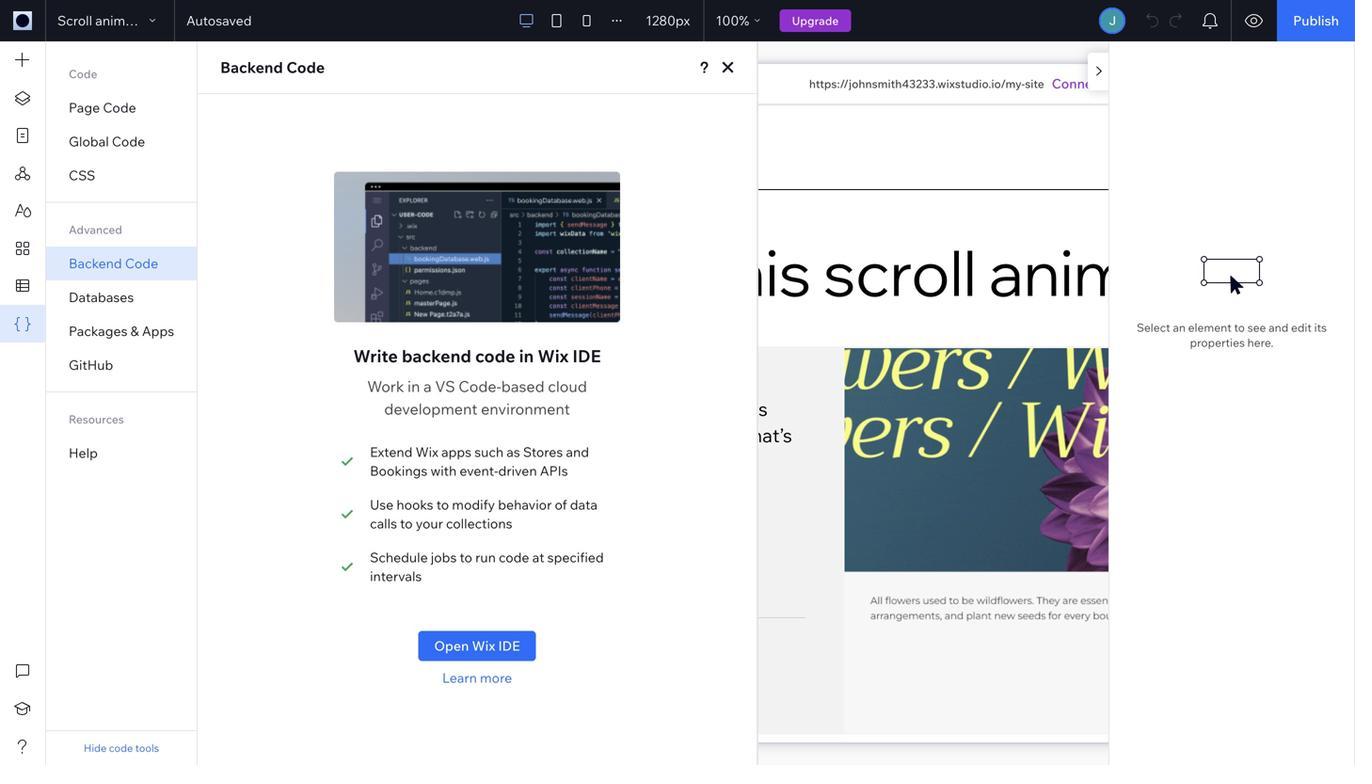 Task type: vqa. For each thing, say whether or not it's contained in the screenshot.
bottom Mini
no



Task type: locate. For each thing, give the bounding box(es) containing it.
in inside work in a vs code-based cloud development environment
[[407, 377, 420, 396]]

and
[[1269, 320, 1288, 335], [566, 444, 589, 460]]

2 vertical spatial wix
[[472, 638, 495, 654]]

wix inside button
[[472, 638, 495, 654]]

databases
[[69, 289, 134, 305]]

write backend code in wix ide
[[353, 345, 601, 367]]

https://johnsmith43233.wixstudio.io/my-site connect domain
[[809, 75, 1156, 92]]

environment
[[481, 399, 570, 418]]

help
[[69, 445, 98, 461]]

1 vertical spatial backend
[[69, 255, 122, 271]]

backend
[[402, 345, 471, 367]]

wix up with
[[416, 444, 438, 460]]

run
[[475, 549, 496, 566]]

vs
[[435, 377, 455, 396]]

1 vertical spatial backend code
[[69, 255, 158, 271]]

data
[[570, 496, 598, 513]]

wix for extend wix apps such as stores and bookings with event-driven apis
[[416, 444, 438, 460]]

apps
[[441, 444, 472, 460]]

wix right open
[[472, 638, 495, 654]]

%
[[739, 12, 749, 29]]

packages
[[69, 323, 127, 339]]

backend code down autosaved
[[220, 58, 325, 77]]

wix
[[538, 345, 569, 367], [416, 444, 438, 460], [472, 638, 495, 654]]

its
[[1314, 320, 1327, 335]]

event-
[[460, 462, 498, 479]]

wix inside extend wix apps such as stores and bookings with event-driven apis
[[416, 444, 438, 460]]

use
[[370, 496, 394, 513]]

backend code up databases
[[69, 255, 158, 271]]

in
[[519, 345, 534, 367], [407, 377, 420, 396]]

open
[[434, 638, 469, 654]]

0 vertical spatial code
[[475, 345, 515, 367]]

100
[[716, 12, 739, 29]]

driven
[[498, 462, 537, 479]]

1 vertical spatial code
[[499, 549, 529, 566]]

such
[[474, 444, 504, 460]]

0 horizontal spatial backend code
[[69, 255, 158, 271]]

learn more
[[442, 670, 512, 686]]

extend wix apps such as stores and bookings with event-driven apis
[[370, 444, 589, 479]]

apis
[[540, 462, 568, 479]]

of
[[555, 496, 567, 513]]

1 vertical spatial ide
[[498, 638, 520, 654]]

github
[[69, 357, 113, 373]]

ide up cloud
[[573, 345, 601, 367]]

ide inside button
[[498, 638, 520, 654]]

backend down autosaved
[[220, 58, 283, 77]]

to
[[1234, 320, 1245, 335], [436, 496, 449, 513], [400, 515, 413, 532], [460, 549, 472, 566]]

and up apis
[[566, 444, 589, 460]]

to left see
[[1234, 320, 1245, 335]]

edit
[[1291, 320, 1312, 335]]

0 vertical spatial backend code
[[220, 58, 325, 77]]

ide
[[573, 345, 601, 367], [498, 638, 520, 654]]

1 horizontal spatial in
[[519, 345, 534, 367]]

with
[[430, 462, 457, 479]]

1 vertical spatial in
[[407, 377, 420, 396]]

code left "at"
[[499, 549, 529, 566]]

and right see
[[1269, 320, 1288, 335]]

1 vertical spatial and
[[566, 444, 589, 460]]

open wix ide
[[434, 638, 520, 654]]

1 horizontal spatial backend
[[220, 58, 283, 77]]

1 horizontal spatial ide
[[573, 345, 601, 367]]

2 vertical spatial code
[[109, 741, 133, 755]]

connect domain button
[[1052, 74, 1156, 93]]

css
[[69, 167, 95, 183]]

in up based
[[519, 345, 534, 367]]

backend down advanced
[[69, 255, 122, 271]]

work
[[367, 377, 404, 396]]

0 vertical spatial and
[[1269, 320, 1288, 335]]

schedule
[[370, 549, 428, 566]]

site
[[1025, 77, 1044, 91]]

to inside schedule jobs to run code at specified intervals
[[460, 549, 472, 566]]

code up code-
[[475, 345, 515, 367]]

1280
[[646, 12, 676, 29]]

write
[[353, 345, 398, 367]]

backend
[[220, 58, 283, 77], [69, 255, 122, 271]]

a
[[423, 377, 432, 396]]

collections
[[446, 515, 512, 532]]

0 vertical spatial wix
[[538, 345, 569, 367]]

code
[[475, 345, 515, 367], [499, 549, 529, 566], [109, 741, 133, 755]]

1 vertical spatial wix
[[416, 444, 438, 460]]

global code
[[69, 133, 145, 150]]

select an element to see and edit its properties here.
[[1137, 320, 1327, 350]]

0 vertical spatial ide
[[573, 345, 601, 367]]

in left a
[[407, 377, 420, 396]]

px
[[676, 12, 690, 29]]

code right the hide
[[109, 741, 133, 755]]

advanced
[[69, 223, 122, 237]]

development
[[384, 399, 478, 418]]

properties
[[1190, 335, 1245, 350]]

stores
[[523, 444, 563, 460]]

0 horizontal spatial and
[[566, 444, 589, 460]]

extend
[[370, 444, 413, 460]]

your
[[416, 515, 443, 532]]

code
[[286, 58, 325, 77], [69, 67, 97, 81], [103, 99, 136, 116], [112, 133, 145, 150], [125, 255, 158, 271]]

0 horizontal spatial ide
[[498, 638, 520, 654]]

page
[[69, 99, 100, 116]]

modify
[[452, 496, 495, 513]]

1 horizontal spatial and
[[1269, 320, 1288, 335]]

based
[[501, 377, 545, 396]]

1 horizontal spatial wix
[[472, 638, 495, 654]]

0 horizontal spatial wix
[[416, 444, 438, 460]]

backend code
[[220, 58, 325, 77], [69, 255, 158, 271]]

wix up cloud
[[538, 345, 569, 367]]

to left run
[[460, 549, 472, 566]]

0 horizontal spatial in
[[407, 377, 420, 396]]

0 vertical spatial in
[[519, 345, 534, 367]]

ide up more
[[498, 638, 520, 654]]

page code
[[69, 99, 136, 116]]



Task type: describe. For each thing, give the bounding box(es) containing it.
and inside extend wix apps such as stores and bookings with event-driven apis
[[566, 444, 589, 460]]

code inside schedule jobs to run code at specified intervals
[[499, 549, 529, 566]]

hide code tools
[[84, 741, 159, 755]]

packages & apps
[[69, 323, 174, 339]]

at
[[532, 549, 544, 566]]

1280 px
[[646, 12, 690, 29]]

0 horizontal spatial backend
[[69, 255, 122, 271]]

intervals
[[370, 568, 422, 584]]

jobs
[[431, 549, 457, 566]]

connect
[[1052, 75, 1105, 92]]

1 horizontal spatial backend code
[[220, 58, 325, 77]]

open wix ide button
[[418, 631, 536, 661]]

as
[[506, 444, 520, 460]]

autosaved
[[186, 12, 252, 29]]

2 horizontal spatial wix
[[538, 345, 569, 367]]

bookings
[[370, 462, 427, 479]]

schedule jobs to run code at specified intervals
[[370, 549, 604, 584]]

learn
[[442, 670, 477, 686]]

to down hooks
[[400, 515, 413, 532]]

use hooks to modify behavior of data calls to your collections
[[370, 496, 598, 532]]

an
[[1173, 320, 1186, 335]]

element
[[1188, 320, 1232, 335]]

tools
[[135, 741, 159, 755]]

behavior
[[498, 496, 552, 513]]

see
[[1247, 320, 1266, 335]]

work in a vs code-based cloud development environment
[[367, 377, 587, 418]]

domain
[[1108, 75, 1156, 92]]

and inside select an element to see and edit its properties here.
[[1269, 320, 1288, 335]]

hide
[[84, 741, 107, 755]]

resources
[[69, 412, 124, 426]]

publish
[[1293, 12, 1339, 29]]

avatar image
[[1101, 9, 1124, 32]]

global
[[69, 133, 109, 150]]

0 vertical spatial backend
[[220, 58, 283, 77]]

publish button
[[1277, 0, 1355, 41]]

wix for open wix ide
[[472, 638, 495, 654]]

to up your
[[436, 496, 449, 513]]

100 %
[[716, 12, 749, 29]]

more
[[480, 670, 512, 686]]

&
[[130, 323, 139, 339]]

here.
[[1247, 335, 1274, 350]]

specified
[[547, 549, 604, 566]]

cloud
[[548, 377, 587, 396]]

https://johnsmith43233.wixstudio.io/my-
[[809, 77, 1025, 91]]

apps
[[142, 323, 174, 339]]

code inside button
[[109, 741, 133, 755]]

code-
[[459, 377, 501, 396]]

select
[[1137, 320, 1170, 335]]

hide code tools button
[[84, 741, 159, 756]]

learn more button
[[442, 669, 512, 687]]

to inside select an element to see and edit its properties here.
[[1234, 320, 1245, 335]]

hooks
[[396, 496, 433, 513]]

calls
[[370, 515, 397, 532]]



